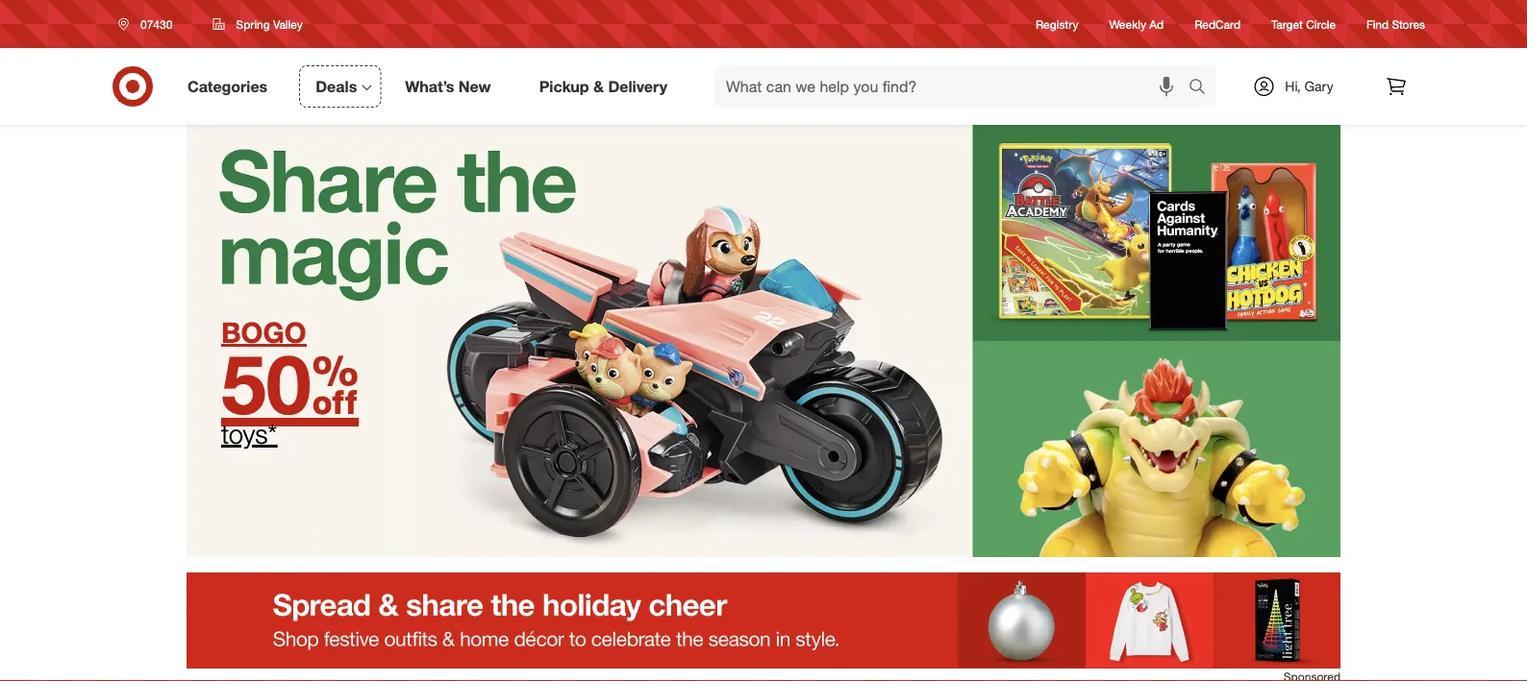 Task type: vqa. For each thing, say whether or not it's contained in the screenshot.
Sign
no



Task type: describe. For each thing, give the bounding box(es) containing it.
find stores link
[[1367, 16, 1425, 32]]

target circle
[[1272, 17, 1336, 31]]

search button
[[1180, 65, 1226, 112]]


[[311, 335, 359, 434]]

spring
[[236, 17, 270, 31]]

find stores
[[1367, 17, 1425, 31]]

what's new link
[[389, 65, 515, 108]]

categories link
[[171, 65, 292, 108]]

search
[[1180, 79, 1226, 98]]

spring valley button
[[200, 7, 315, 41]]

stores
[[1392, 17, 1425, 31]]

What can we help you find? suggestions appear below search field
[[715, 65, 1194, 108]]

find
[[1367, 17, 1389, 31]]

hi, gary
[[1285, 78, 1334, 95]]

50 
[[221, 335, 359, 434]]

redcard
[[1195, 17, 1241, 31]]

advertisement region
[[187, 573, 1341, 669]]

weekly ad link
[[1109, 16, 1164, 32]]

valley
[[273, 17, 303, 31]]

50
[[221, 335, 311, 434]]

redcard link
[[1195, 16, 1241, 32]]

pickup
[[539, 77, 589, 96]]



Task type: locate. For each thing, give the bounding box(es) containing it.
ad
[[1150, 17, 1164, 31]]

what's new
[[405, 77, 491, 96]]

new
[[459, 77, 491, 96]]

pickup & delivery
[[539, 77, 668, 96]]

deals link
[[299, 65, 381, 108]]

spring valley
[[236, 17, 303, 31]]

delivery
[[608, 77, 668, 96]]

bogo
[[221, 315, 306, 350]]

toys*
[[221, 418, 277, 450]]

hi,
[[1285, 78, 1301, 95]]

deals
[[316, 77, 357, 96]]

share the magic image
[[187, 125, 1341, 558]]

weekly ad
[[1109, 17, 1164, 31]]

weekly
[[1109, 17, 1146, 31]]

what's
[[405, 77, 454, 96]]

target
[[1272, 17, 1303, 31]]

registry
[[1036, 17, 1079, 31]]

07430 button
[[106, 7, 193, 41]]

gary
[[1305, 78, 1334, 95]]

pickup & delivery link
[[523, 65, 692, 108]]

categories
[[188, 77, 268, 96]]

&
[[593, 77, 604, 96]]

07430
[[140, 17, 173, 31]]

registry link
[[1036, 16, 1079, 32]]

circle
[[1306, 17, 1336, 31]]

target circle link
[[1272, 16, 1336, 32]]



